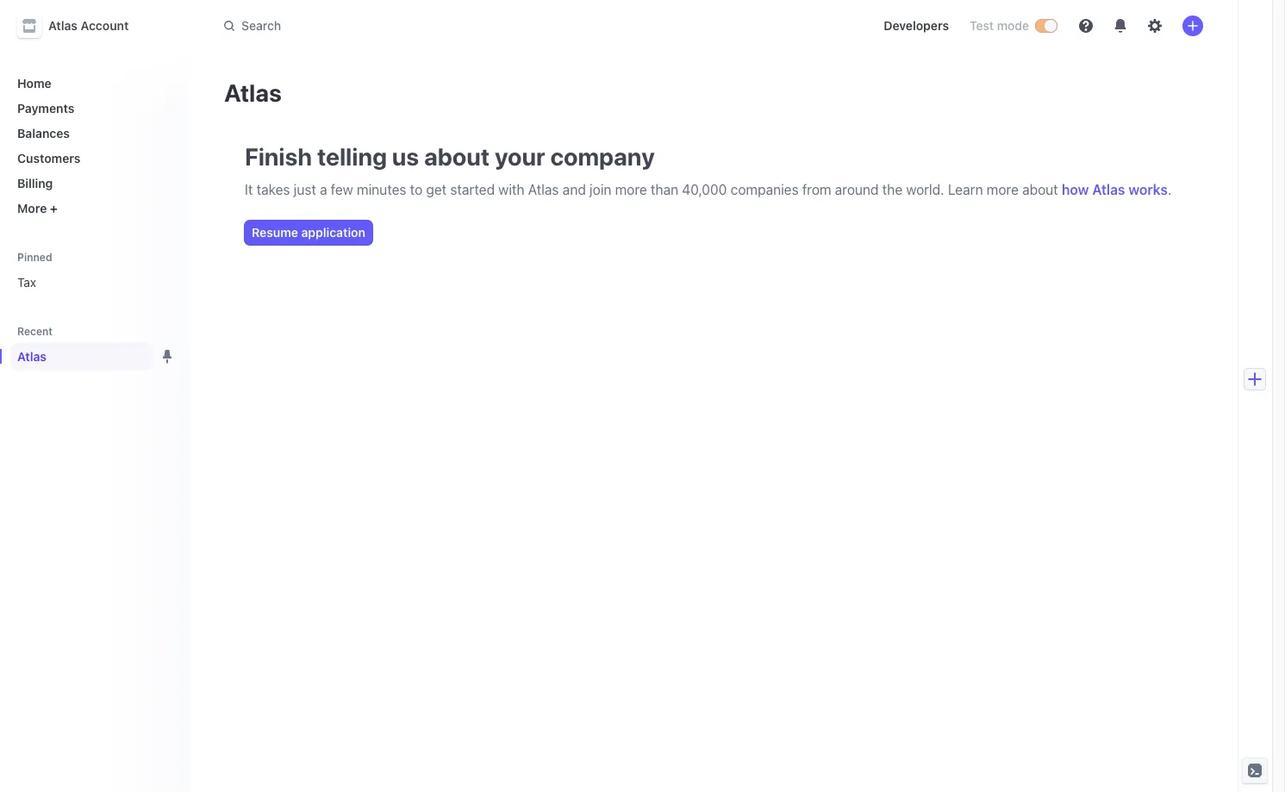 Task type: describe. For each thing, give the bounding box(es) containing it.
than
[[651, 182, 678, 197]]

around
[[835, 182, 879, 197]]

billing link
[[10, 169, 176, 197]]

atlas account
[[48, 18, 129, 33]]

home link
[[10, 69, 176, 97]]

join
[[590, 182, 612, 197]]

Search search field
[[214, 10, 700, 42]]

few
[[331, 182, 353, 197]]

a
[[320, 182, 327, 197]]

help image
[[1079, 19, 1093, 33]]

more +
[[17, 201, 58, 216]]

just
[[294, 182, 316, 197]]

balances
[[17, 126, 70, 141]]

us
[[392, 142, 419, 171]]

how atlas works link
[[1062, 182, 1168, 197]]

finish telling us about your company
[[245, 142, 655, 171]]

2 more from the left
[[987, 182, 1019, 197]]

finish
[[245, 142, 312, 171]]

test mode
[[970, 18, 1029, 33]]

companies
[[731, 182, 799, 197]]

to
[[410, 182, 423, 197]]

pinned navigation links element
[[10, 243, 179, 297]]

resume application link
[[245, 221, 372, 245]]

works
[[1129, 182, 1168, 197]]

pin to navigation image
[[160, 350, 174, 363]]

40,000
[[682, 182, 727, 197]]

started
[[450, 182, 495, 197]]

get
[[426, 182, 447, 197]]

how
[[1062, 182, 1089, 197]]

recent navigation links element
[[0, 317, 190, 371]]

developers link
[[877, 12, 956, 40]]

takes
[[257, 182, 290, 197]]

from
[[802, 182, 831, 197]]

settings image
[[1148, 19, 1162, 33]]

atlas link
[[10, 342, 152, 371]]

your
[[495, 142, 545, 171]]

world.
[[906, 182, 945, 197]]

atlas right how
[[1092, 182, 1125, 197]]



Task type: locate. For each thing, give the bounding box(es) containing it.
with
[[498, 182, 525, 197]]

about left how
[[1022, 182, 1058, 197]]

payments link
[[10, 94, 176, 122]]

more
[[615, 182, 647, 197], [987, 182, 1019, 197]]

and
[[563, 182, 586, 197]]

test
[[970, 18, 994, 33]]

more
[[17, 201, 47, 216]]

0 vertical spatial about
[[424, 142, 490, 171]]

telling
[[317, 142, 387, 171]]

customers
[[17, 151, 81, 166]]

learn
[[948, 182, 983, 197]]

+
[[50, 201, 58, 216]]

0 horizontal spatial more
[[615, 182, 647, 197]]

payments
[[17, 101, 74, 116]]

it takes just a few minutes to get started with atlas and join more than 40,000 companies from around the world. learn more about how atlas works .
[[245, 182, 1172, 197]]

1 more from the left
[[615, 182, 647, 197]]

atlas
[[48, 18, 78, 33], [224, 78, 282, 107], [528, 182, 559, 197], [1092, 182, 1125, 197], [17, 349, 47, 364]]

core navigation links element
[[10, 69, 176, 222]]

atlas inside button
[[48, 18, 78, 33]]

customers link
[[10, 144, 176, 172]]

balances link
[[10, 119, 176, 147]]

atlas left and
[[528, 182, 559, 197]]

1 vertical spatial about
[[1022, 182, 1058, 197]]

atlas down search
[[224, 78, 282, 107]]

company
[[550, 142, 655, 171]]

1 horizontal spatial more
[[987, 182, 1019, 197]]

.
[[1168, 182, 1172, 197]]

tax link
[[10, 268, 176, 297]]

resume application
[[252, 225, 365, 240]]

tax
[[17, 275, 36, 290]]

home
[[17, 76, 51, 91]]

Search text field
[[214, 10, 700, 42]]

atlas left account
[[48, 18, 78, 33]]

more right join at the left top of page
[[615, 182, 647, 197]]

about up started
[[424, 142, 490, 171]]

resume
[[252, 225, 298, 240]]

the
[[882, 182, 903, 197]]

atlas down recent
[[17, 349, 47, 364]]

billing
[[17, 176, 53, 191]]

atlas account button
[[17, 14, 146, 38]]

pinned
[[17, 251, 52, 264]]

1 horizontal spatial about
[[1022, 182, 1058, 197]]

atlas inside the recent navigation links element
[[17, 349, 47, 364]]

developers
[[884, 18, 949, 33]]

about
[[424, 142, 490, 171], [1022, 182, 1058, 197]]

minutes
[[357, 182, 406, 197]]

0 horizontal spatial about
[[424, 142, 490, 171]]

it
[[245, 182, 253, 197]]

account
[[81, 18, 129, 33]]

mode
[[997, 18, 1029, 33]]

search
[[241, 18, 281, 33]]

more right learn
[[987, 182, 1019, 197]]

application
[[301, 225, 365, 240]]

recent
[[17, 325, 53, 338]]



Task type: vqa. For each thing, say whether or not it's contained in the screenshot.
"Account"
yes



